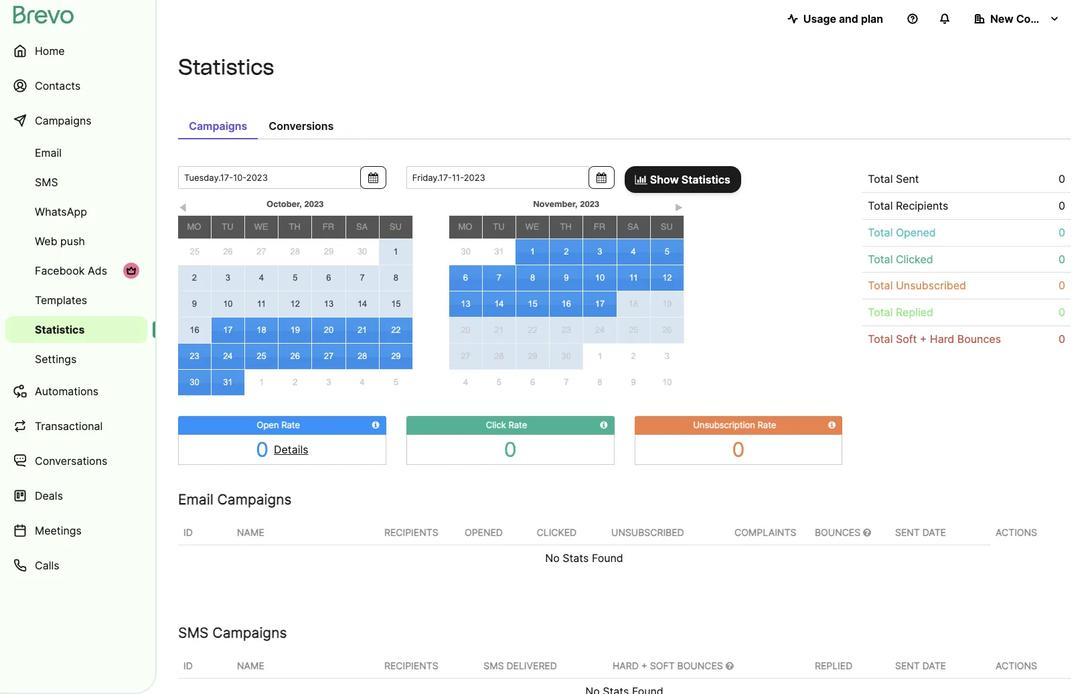 Task type: vqa. For each thing, say whether or not it's contained in the screenshot.


Task type: locate. For each thing, give the bounding box(es) containing it.
recipients for sms campaigns
[[385, 660, 439, 671]]

0 horizontal spatial 26 link
[[211, 239, 245, 265]]

2023 right october,
[[304, 199, 324, 209]]

24 link
[[584, 318, 617, 343], [212, 344, 244, 369]]

1 horizontal spatial 8 link
[[516, 265, 549, 291]]

0 horizontal spatial 12
[[290, 299, 300, 309]]

▶
[[675, 203, 683, 213]]

total opened
[[868, 226, 936, 239]]

2 21 link from the left
[[483, 318, 516, 343]]

1 horizontal spatial fr
[[594, 222, 606, 232]]

1 15 from the left
[[391, 299, 401, 309]]

+
[[920, 332, 927, 346], [642, 660, 648, 671]]

0 horizontal spatial 13
[[324, 299, 334, 309]]

tu
[[222, 222, 233, 232], [493, 222, 505, 232]]

october, 2023 link
[[211, 196, 379, 212]]

2 vertical spatial 9
[[631, 377, 636, 387]]

2 22 from the left
[[528, 325, 538, 335]]

info circle image
[[372, 421, 380, 429], [829, 421, 836, 429]]

27 for 27 link to the middle
[[324, 351, 334, 361]]

fr down 'october, 2023' link
[[323, 222, 334, 232]]

1 vertical spatial 19 link
[[279, 318, 312, 343]]

1 vertical spatial recipients
[[385, 526, 439, 538]]

2 fr from the left
[[594, 222, 606, 232]]

campaigns link
[[5, 105, 147, 137], [178, 113, 258, 139]]

2 mo from the left
[[458, 222, 473, 232]]

1 vertical spatial 18
[[257, 325, 266, 335]]

0 horizontal spatial unsubscribed
[[612, 526, 684, 538]]

1 vertical spatial 23 link
[[178, 344, 211, 369]]

0 horizontal spatial +
[[642, 660, 648, 671]]

facebook
[[35, 264, 85, 277]]

0 horizontal spatial fr
[[323, 222, 334, 232]]

1 vertical spatial date
[[923, 660, 947, 671]]

conversations link
[[5, 445, 147, 477]]

2 date from the top
[[923, 660, 947, 671]]

5
[[665, 247, 670, 257], [293, 272, 298, 283], [497, 377, 502, 387], [394, 377, 399, 387]]

mo down to text field
[[458, 222, 473, 232]]

1 vertical spatial sent date
[[896, 660, 947, 671]]

0 vertical spatial name
[[237, 526, 264, 538]]

2 su from the left
[[661, 222, 673, 232]]

1 total from the top
[[868, 172, 893, 186]]

+ left bounces
[[642, 660, 648, 671]]

email
[[35, 146, 62, 159], [178, 491, 213, 508]]

show statistics button
[[625, 166, 741, 193]]

0 horizontal spatial 18 link
[[245, 318, 278, 343]]

4
[[631, 247, 636, 257], [259, 272, 264, 283], [464, 377, 468, 387], [360, 377, 365, 387]]

1 horizontal spatial 22
[[528, 325, 538, 335]]

conversions
[[269, 119, 334, 133]]

new
[[991, 12, 1014, 25]]

2023 inside november, 2023 ▶
[[580, 199, 600, 209]]

1
[[394, 247, 398, 257], [530, 247, 535, 257], [598, 351, 603, 361], [259, 377, 264, 387]]

2 horizontal spatial 10
[[663, 377, 672, 387]]

sent
[[896, 526, 920, 538], [896, 660, 920, 671]]

0 horizontal spatial sms
[[35, 176, 58, 189]]

27
[[257, 247, 266, 257], [324, 351, 334, 361], [461, 351, 471, 361]]

1 su from the left
[[390, 222, 402, 232]]

we down november, at the top
[[526, 222, 540, 232]]

28 for the right the 28 link
[[494, 351, 504, 361]]

0 vertical spatial 31
[[494, 247, 504, 257]]

0 vertical spatial sent
[[896, 526, 920, 538]]

1 13 from the left
[[324, 299, 334, 309]]

info circle image for open rate
[[372, 421, 380, 429]]

rate right unsubscription
[[758, 419, 777, 430]]

3 total from the top
[[868, 226, 893, 239]]

2023
[[304, 199, 324, 209], [580, 199, 600, 209]]

1 rate from the left
[[281, 419, 300, 430]]

19 for bottommost 19 "link"
[[290, 325, 300, 335]]

new company
[[991, 12, 1066, 25]]

mo for 25
[[187, 222, 201, 232]]

rate
[[281, 419, 300, 430], [509, 419, 527, 430], [758, 419, 777, 430]]

soft left bounces
[[650, 660, 675, 671]]

0 for total recipients
[[1059, 199, 1066, 212]]

20
[[324, 325, 334, 335], [461, 325, 471, 335]]

2 name from the top
[[237, 660, 264, 671]]

8 link
[[380, 265, 413, 291], [516, 265, 549, 291], [583, 370, 617, 395]]

1 horizontal spatial 27 link
[[312, 344, 345, 369]]

unsubscribed up found
[[612, 526, 684, 538]]

1 info circle image from the left
[[372, 421, 380, 429]]

31 link
[[483, 239, 516, 265], [212, 370, 244, 395]]

1 2023 from the left
[[304, 199, 324, 209]]

soft
[[896, 332, 917, 346], [650, 660, 675, 671]]

4 total from the top
[[868, 252, 893, 266]]

rate for click rate
[[509, 419, 527, 430]]

10 link
[[584, 265, 617, 291], [212, 291, 244, 317], [651, 370, 684, 395]]

2 horizontal spatial 6 link
[[516, 370, 550, 395]]

26
[[223, 247, 233, 257], [663, 325, 672, 335], [290, 351, 300, 361]]

12
[[663, 273, 672, 283], [290, 299, 300, 309]]

1 horizontal spatial 2023
[[580, 199, 600, 209]]

7 link
[[346, 265, 379, 291], [483, 265, 516, 291], [550, 370, 583, 395]]

7 total from the top
[[868, 332, 893, 346]]

email for email
[[35, 146, 62, 159]]

30 link
[[346, 239, 379, 265], [450, 239, 483, 265], [550, 344, 583, 369], [178, 370, 211, 395]]

0 horizontal spatial 18
[[257, 325, 266, 335]]

1 horizontal spatial 29 link
[[380, 344, 413, 369]]

2 sa from the left
[[628, 222, 639, 232]]

1 horizontal spatial 31 link
[[483, 239, 516, 265]]

left___rvooi image
[[126, 265, 137, 276]]

calendar image
[[368, 172, 378, 183], [597, 172, 607, 183]]

2 id from the top
[[184, 660, 193, 671]]

sms for sms delivered
[[484, 660, 504, 671]]

total for total soft + hard bounces
[[868, 332, 893, 346]]

20 link
[[312, 318, 345, 343], [450, 318, 482, 343]]

open
[[257, 419, 279, 430]]

2 vertical spatial sms
[[484, 660, 504, 671]]

unsubscription rate
[[693, 419, 777, 430]]

1 vertical spatial 16
[[190, 325, 199, 335]]

2 horizontal spatial 25
[[629, 325, 639, 335]]

0 horizontal spatial replied
[[815, 660, 853, 671]]

2 vertical spatial 10
[[663, 377, 672, 387]]

0 vertical spatial 11 link
[[617, 265, 650, 291]]

usage
[[804, 12, 837, 25]]

fr for october, 2023
[[323, 222, 334, 232]]

0 vertical spatial 17 link
[[584, 291, 617, 317]]

3 rate from the left
[[758, 419, 777, 430]]

1 fr from the left
[[323, 222, 334, 232]]

id down sms campaigns
[[184, 660, 193, 671]]

29 link
[[312, 239, 346, 265], [380, 344, 413, 369], [516, 344, 549, 369]]

6 for rightmost 6 link
[[531, 377, 535, 387]]

26 for topmost "26" link
[[223, 247, 233, 257]]

3
[[598, 247, 603, 257], [226, 272, 230, 283], [665, 351, 670, 361], [326, 377, 331, 387]]

5 total from the top
[[868, 279, 893, 292]]

18 for left 18 link
[[257, 325, 266, 335]]

0 vertical spatial email
[[35, 146, 62, 159]]

1 21 from the left
[[358, 325, 367, 335]]

2023 right november, at the top
[[580, 199, 600, 209]]

26 for middle "26" link
[[290, 351, 300, 361]]

recipients
[[896, 199, 949, 212], [385, 526, 439, 538], [385, 660, 439, 671]]

15 link
[[380, 291, 413, 317], [516, 291, 549, 317]]

2 horizontal spatial 29
[[528, 351, 538, 361]]

total for total recipients
[[868, 199, 893, 212]]

23 link
[[550, 318, 583, 343], [178, 344, 211, 369]]

total down total sent
[[868, 199, 893, 212]]

0 for total replied
[[1059, 306, 1066, 319]]

0 for total clicked
[[1059, 252, 1066, 266]]

28 for left the 28 link
[[290, 247, 300, 257]]

6 for the leftmost 6 link
[[326, 272, 331, 283]]

1 horizontal spatial 10
[[595, 273, 605, 283]]

0 vertical spatial sent date
[[896, 526, 947, 538]]

1 horizontal spatial 20 link
[[450, 318, 482, 343]]

2 15 from the left
[[528, 299, 538, 309]]

18 for right 18 link
[[629, 299, 639, 309]]

0 details
[[256, 437, 309, 461]]

1 link
[[379, 239, 413, 265], [516, 239, 549, 265], [584, 344, 617, 369], [245, 370, 278, 395]]

1 date from the top
[[923, 526, 947, 538]]

2 15 link from the left
[[516, 291, 549, 317]]

total for total opened
[[868, 226, 893, 239]]

0 horizontal spatial soft
[[650, 660, 675, 671]]

0 for total opened
[[1059, 226, 1066, 239]]

2 total from the top
[[868, 199, 893, 212]]

templates
[[35, 293, 87, 307]]

clicked up no
[[537, 526, 577, 538]]

25
[[190, 247, 200, 257], [629, 325, 639, 335], [257, 351, 266, 361]]

conversions link
[[258, 113, 345, 139]]

0 horizontal spatial 20 link
[[312, 318, 345, 343]]

2 horizontal spatial 8 link
[[583, 370, 617, 395]]

2 14 link from the left
[[483, 291, 516, 317]]

whatsapp
[[35, 205, 87, 218]]

2 calendar image from the left
[[597, 172, 607, 183]]

clicked
[[896, 252, 934, 266], [537, 526, 577, 538]]

automations
[[35, 385, 99, 398]]

1 name from the top
[[237, 526, 264, 538]]

1 vertical spatial 11 link
[[245, 291, 278, 317]]

actions
[[996, 527, 1038, 538], [996, 660, 1038, 671]]

we down october,
[[254, 222, 268, 232]]

total down total unsubscribed
[[868, 306, 893, 319]]

1 th from the left
[[289, 222, 301, 232]]

0 horizontal spatial rate
[[281, 419, 300, 430]]

0 vertical spatial hard
[[930, 332, 955, 346]]

25 link
[[178, 239, 211, 265], [617, 318, 650, 343], [245, 344, 278, 369]]

rate right the open
[[281, 419, 300, 430]]

2023 inside 'october, 2023' link
[[304, 199, 324, 209]]

statistics inside "link"
[[35, 323, 85, 336]]

1 horizontal spatial 21
[[494, 325, 504, 335]]

name down email campaigns
[[237, 526, 264, 538]]

0 horizontal spatial tu
[[222, 222, 233, 232]]

15
[[391, 299, 401, 309], [528, 299, 538, 309]]

1 21 link from the left
[[346, 318, 379, 343]]

7
[[360, 272, 365, 283], [497, 272, 502, 283], [564, 377, 569, 387]]

date
[[923, 526, 947, 538], [923, 660, 947, 671]]

1 vertical spatial 25 link
[[617, 318, 650, 343]]

5 link
[[651, 239, 684, 265], [279, 265, 312, 291], [483, 370, 516, 395], [379, 370, 413, 395]]

1 20 link from the left
[[312, 318, 345, 343]]

0 horizontal spatial email
[[35, 146, 62, 159]]

6 link
[[312, 265, 345, 291], [450, 265, 482, 291], [516, 370, 550, 395]]

replied
[[896, 306, 934, 319], [815, 660, 853, 671]]

1 horizontal spatial 23
[[562, 325, 571, 335]]

we
[[254, 222, 268, 232], [526, 222, 540, 232]]

22
[[391, 325, 401, 335], [528, 325, 538, 335]]

soft down 'total replied'
[[896, 332, 917, 346]]

0 horizontal spatial 31
[[223, 377, 233, 387]]

10 for the middle 10 link
[[595, 273, 605, 283]]

hard
[[930, 332, 955, 346], [613, 660, 639, 671]]

calendar image for to text field
[[597, 172, 607, 183]]

2 22 link from the left
[[516, 318, 549, 343]]

13
[[324, 299, 334, 309], [461, 299, 471, 309]]

fr down november, 2023 ▶
[[594, 222, 606, 232]]

From text field
[[178, 166, 361, 189]]

1 mo from the left
[[187, 222, 201, 232]]

su
[[390, 222, 402, 232], [661, 222, 673, 232]]

0 vertical spatial 19 link
[[651, 291, 684, 317]]

th down 'october, 2023' link
[[289, 222, 301, 232]]

0 horizontal spatial 25
[[190, 247, 200, 257]]

total down total clicked
[[868, 279, 893, 292]]

1 horizontal spatial mo
[[458, 222, 473, 232]]

name down sms campaigns
[[237, 660, 264, 671]]

0 horizontal spatial 15
[[391, 299, 401, 309]]

0 horizontal spatial 17
[[223, 325, 233, 335]]

23
[[562, 325, 571, 335], [190, 351, 199, 361]]

2 horizontal spatial 25 link
[[617, 318, 650, 343]]

1 14 link from the left
[[346, 291, 379, 317]]

2 horizontal spatial 7
[[564, 377, 569, 387]]

1 horizontal spatial bounces
[[958, 332, 1002, 346]]

we for november, 2023
[[526, 222, 540, 232]]

2 th from the left
[[560, 222, 572, 232]]

unsubscribed up 'total replied'
[[896, 279, 967, 292]]

6
[[326, 272, 331, 283], [463, 272, 468, 283], [531, 377, 535, 387]]

2 horizontal spatial 10 link
[[651, 370, 684, 395]]

rate right the click on the bottom left
[[509, 419, 527, 430]]

1 horizontal spatial 24 link
[[584, 318, 617, 343]]

0 horizontal spatial calendar image
[[368, 172, 378, 183]]

1 22 link from the left
[[380, 318, 413, 343]]

19 link
[[651, 291, 684, 317], [279, 318, 312, 343]]

total down 'total replied'
[[868, 332, 893, 346]]

27 for the left 27 link
[[257, 247, 266, 257]]

deals link
[[5, 480, 147, 512]]

10
[[595, 273, 605, 283], [223, 299, 233, 309], [663, 377, 672, 387]]

1 vertical spatial 26 link
[[651, 318, 684, 343]]

th down 'november, 2023' link at the top of the page
[[560, 222, 572, 232]]

bounces
[[958, 332, 1002, 346], [815, 526, 864, 538]]

clicked up total unsubscribed
[[896, 252, 934, 266]]

0 vertical spatial 18 link
[[617, 291, 650, 317]]

1 sent from the top
[[896, 526, 920, 538]]

name
[[237, 526, 264, 538], [237, 660, 264, 671]]

1 horizontal spatial 17
[[595, 299, 605, 309]]

0 vertical spatial id
[[184, 526, 193, 538]]

2023 for october,
[[304, 199, 324, 209]]

sms delivered
[[484, 660, 557, 671]]

automations link
[[5, 375, 147, 407]]

tu down from text field
[[222, 222, 233, 232]]

2 rate from the left
[[509, 419, 527, 430]]

email link
[[5, 139, 147, 166]]

2 vertical spatial 26 link
[[279, 344, 312, 369]]

th for 2
[[560, 222, 572, 232]]

contacts link
[[5, 70, 147, 102]]

29 for the left 29 link
[[324, 247, 334, 257]]

1 sa from the left
[[356, 222, 368, 232]]

1 we from the left
[[254, 222, 268, 232]]

1 id from the top
[[184, 526, 193, 538]]

1 vertical spatial 19
[[290, 325, 300, 335]]

0 horizontal spatial 14 link
[[346, 291, 379, 317]]

15 for 1st '15' link
[[391, 299, 401, 309]]

0 horizontal spatial 10
[[223, 299, 233, 309]]

2 vertical spatial recipients
[[385, 660, 439, 671]]

total for total clicked
[[868, 252, 893, 266]]

1 20 from the left
[[324, 325, 334, 335]]

18
[[629, 299, 639, 309], [257, 325, 266, 335]]

total up total clicked
[[868, 226, 893, 239]]

2 tu from the left
[[493, 222, 505, 232]]

id for email campaigns
[[184, 526, 193, 538]]

calendar image for from text field
[[368, 172, 378, 183]]

email for email campaigns
[[178, 491, 213, 508]]

campaigns
[[35, 114, 92, 127], [189, 119, 247, 133], [217, 491, 292, 508], [213, 624, 287, 641]]

1 horizontal spatial 11 link
[[617, 265, 650, 291]]

1 tu from the left
[[222, 222, 233, 232]]

0 horizontal spatial opened
[[465, 526, 503, 538]]

To text field
[[406, 166, 589, 189]]

1 vertical spatial +
[[642, 660, 648, 671]]

templates link
[[5, 287, 147, 314]]

0 vertical spatial 23 link
[[550, 318, 583, 343]]

+ down 'total replied'
[[920, 332, 927, 346]]

1 horizontal spatial info circle image
[[829, 421, 836, 429]]

2 sent date from the top
[[896, 660, 947, 671]]

1 vertical spatial unsubscribed
[[612, 526, 684, 538]]

1 vertical spatial clicked
[[537, 526, 577, 538]]

0 vertical spatial 10 link
[[584, 265, 617, 291]]

1 horizontal spatial calendar image
[[597, 172, 607, 183]]

1 horizontal spatial 14
[[494, 299, 504, 309]]

1 14 from the left
[[358, 299, 367, 309]]

id down email campaigns
[[184, 526, 193, 538]]

2 2023 from the left
[[580, 199, 600, 209]]

2 13 from the left
[[461, 299, 471, 309]]

4 link
[[617, 239, 650, 265], [245, 265, 278, 291], [450, 370, 483, 395], [346, 370, 379, 395]]

1 calendar image from the left
[[368, 172, 378, 183]]

0 horizontal spatial 23
[[190, 351, 199, 361]]

0 horizontal spatial 7 link
[[346, 265, 379, 291]]

3 link
[[584, 239, 617, 265], [212, 265, 244, 291], [651, 344, 684, 369], [312, 370, 346, 395]]

rate for unsubscription rate
[[758, 419, 777, 430]]

14 link
[[346, 291, 379, 317], [483, 291, 516, 317]]

fr
[[323, 222, 334, 232], [594, 222, 606, 232]]

total left sent
[[868, 172, 893, 186]]

6 total from the top
[[868, 306, 893, 319]]

1 horizontal spatial email
[[178, 491, 213, 508]]

2 we from the left
[[526, 222, 540, 232]]

id for sms campaigns
[[184, 660, 193, 671]]

0 vertical spatial 19
[[663, 299, 672, 309]]

tu down to text field
[[493, 222, 505, 232]]

mo down '◀' on the top left
[[187, 222, 201, 232]]

facebook ads link
[[5, 257, 147, 284]]

2 info circle image from the left
[[829, 421, 836, 429]]

1 horizontal spatial tu
[[493, 222, 505, 232]]

total down "total opened"
[[868, 252, 893, 266]]

0 vertical spatial 16
[[562, 299, 571, 309]]



Task type: describe. For each thing, give the bounding box(es) containing it.
0 horizontal spatial 8
[[394, 273, 399, 283]]

0 horizontal spatial 16
[[190, 325, 199, 335]]

0 horizontal spatial 6 link
[[312, 265, 345, 291]]

tu for 31
[[493, 222, 505, 232]]

1 vertical spatial hard
[[613, 660, 639, 671]]

recipients for email campaigns
[[385, 526, 439, 538]]

bar chart image
[[635, 174, 648, 185]]

transactional
[[35, 419, 103, 433]]

2 20 link from the left
[[450, 318, 482, 343]]

settings
[[35, 352, 77, 366]]

sent
[[896, 172, 920, 186]]

1 horizontal spatial statistics
[[178, 54, 274, 80]]

◀
[[179, 203, 188, 213]]

0 horizontal spatial 11 link
[[245, 291, 278, 317]]

26 for the rightmost "26" link
[[663, 325, 672, 335]]

29 for right 29 link
[[528, 351, 538, 361]]

total unsubscribed
[[868, 279, 967, 292]]

1 horizontal spatial 23 link
[[550, 318, 583, 343]]

conversations
[[35, 454, 107, 468]]

10 for leftmost 10 link
[[223, 299, 233, 309]]

1 horizontal spatial 18 link
[[617, 291, 650, 317]]

web push
[[35, 234, 85, 248]]

ads
[[88, 264, 107, 277]]

delivered
[[507, 660, 557, 671]]

0 horizontal spatial 7
[[360, 272, 365, 283]]

statistics link
[[5, 316, 147, 343]]

0 vertical spatial 26 link
[[211, 239, 245, 265]]

th for 28
[[289, 222, 301, 232]]

1 sent date from the top
[[896, 526, 947, 538]]

1 vertical spatial 25
[[629, 325, 639, 335]]

we for october, 2023
[[254, 222, 268, 232]]

1 vertical spatial 24
[[223, 351, 233, 361]]

1 vertical spatial 17 link
[[212, 318, 244, 343]]

6 for the middle 6 link
[[463, 272, 468, 283]]

0 horizontal spatial 16 link
[[178, 318, 211, 343]]

no
[[545, 551, 560, 565]]

october, 2023
[[267, 199, 324, 209]]

1 horizontal spatial campaigns link
[[178, 113, 258, 139]]

1 horizontal spatial +
[[920, 332, 927, 346]]

0 horizontal spatial 9 link
[[178, 291, 211, 317]]

0 horizontal spatial clicked
[[537, 526, 577, 538]]

1 horizontal spatial 24
[[595, 325, 605, 335]]

19 for the right 19 "link"
[[663, 299, 672, 309]]

1 vertical spatial 31
[[223, 377, 233, 387]]

november,
[[533, 199, 578, 209]]

1 vertical spatial 23
[[190, 351, 199, 361]]

2 horizontal spatial 8
[[598, 377, 603, 387]]

company
[[1017, 12, 1066, 25]]

sms for sms campaigns
[[178, 624, 209, 641]]

▶ link
[[674, 200, 684, 213]]

0 horizontal spatial campaigns link
[[5, 105, 147, 137]]

fr for november, 2023
[[594, 222, 606, 232]]

1 horizontal spatial 8
[[531, 273, 535, 283]]

home link
[[5, 35, 147, 67]]

complaints
[[735, 526, 797, 538]]

2 vertical spatial 9 link
[[617, 370, 651, 395]]

home
[[35, 44, 65, 58]]

total recipients
[[868, 199, 949, 212]]

whatsapp link
[[5, 198, 147, 225]]

sms for sms
[[35, 176, 58, 189]]

total sent
[[868, 172, 920, 186]]

su for 5
[[661, 222, 673, 232]]

tu for 26
[[222, 222, 233, 232]]

new company button
[[964, 5, 1071, 32]]

0 vertical spatial 31 link
[[483, 239, 516, 265]]

plan
[[861, 12, 884, 25]]

october,
[[267, 199, 302, 209]]

total clicked
[[868, 252, 934, 266]]

click
[[486, 419, 506, 430]]

1 vertical spatial 12
[[290, 299, 300, 309]]

november, 2023 ▶
[[533, 199, 683, 213]]

1 vertical spatial bounces
[[815, 526, 864, 538]]

2 20 from the left
[[461, 325, 471, 335]]

1 horizontal spatial 19 link
[[651, 291, 684, 317]]

sms link
[[5, 169, 147, 196]]

◀ link
[[178, 200, 188, 213]]

29 for middle 29 link
[[391, 351, 401, 361]]

1 horizontal spatial 10 link
[[584, 265, 617, 291]]

found
[[592, 551, 624, 565]]

2 horizontal spatial 28 link
[[483, 344, 516, 369]]

2 actions from the top
[[996, 660, 1038, 671]]

2 horizontal spatial 26 link
[[651, 318, 684, 343]]

0 vertical spatial replied
[[896, 306, 934, 319]]

1 horizontal spatial 28 link
[[346, 344, 379, 369]]

0 horizontal spatial 12 link
[[279, 291, 312, 317]]

1 22 from the left
[[391, 325, 401, 335]]

contacts
[[35, 79, 81, 92]]

rate for open rate
[[281, 419, 300, 430]]

web push link
[[5, 228, 147, 255]]

show statistics
[[648, 173, 731, 186]]

mo for 30
[[458, 222, 473, 232]]

details
[[274, 443, 309, 456]]

2 horizontal spatial 27 link
[[450, 344, 482, 369]]

1 actions from the top
[[996, 527, 1038, 538]]

0 horizontal spatial 11
[[257, 299, 266, 309]]

2 sent from the top
[[896, 660, 920, 671]]

name for email campaigns
[[237, 526, 264, 538]]

sa for 30
[[356, 222, 368, 232]]

2 horizontal spatial 9
[[631, 377, 636, 387]]

total soft + hard bounces
[[868, 332, 1002, 346]]

calls
[[35, 559, 59, 572]]

0 for total unsubscribed
[[1059, 279, 1066, 292]]

1 horizontal spatial opened
[[896, 226, 936, 239]]

0 horizontal spatial 27 link
[[245, 239, 278, 265]]

1 13 link from the left
[[312, 291, 345, 317]]

10 for the bottommost 10 link
[[663, 377, 672, 387]]

2 13 link from the left
[[450, 291, 482, 317]]

info circle image
[[600, 421, 608, 429]]

1 horizontal spatial 31
[[494, 247, 504, 257]]

total replied
[[868, 306, 934, 319]]

deals
[[35, 489, 63, 502]]

statistics inside button
[[682, 173, 731, 186]]

hard  + soft bounces
[[613, 660, 726, 671]]

0 vertical spatial 17
[[595, 299, 605, 309]]

1 horizontal spatial soft
[[896, 332, 917, 346]]

1 vertical spatial 9
[[192, 299, 197, 309]]

click rate
[[486, 419, 527, 430]]

0 horizontal spatial 24 link
[[212, 344, 244, 369]]

0 horizontal spatial 29 link
[[312, 239, 346, 265]]

sa for 4
[[628, 222, 639, 232]]

0 horizontal spatial 10 link
[[212, 291, 244, 317]]

1 vertical spatial 17
[[223, 325, 233, 335]]

27 for rightmost 27 link
[[461, 351, 471, 361]]

0 for total sent
[[1059, 172, 1066, 186]]

bounces
[[678, 660, 723, 671]]

0 vertical spatial 12
[[663, 273, 672, 283]]

1 horizontal spatial 16 link
[[550, 291, 583, 317]]

info circle image for unsubscription rate
[[829, 421, 836, 429]]

1 vertical spatial opened
[[465, 526, 503, 538]]

web
[[35, 234, 57, 248]]

2 21 from the left
[[494, 325, 504, 335]]

su for 1
[[390, 222, 402, 232]]

1 horizontal spatial 7
[[497, 272, 502, 283]]

0 vertical spatial 12 link
[[651, 265, 684, 291]]

0 vertical spatial unsubscribed
[[896, 279, 967, 292]]

1 horizontal spatial 26 link
[[279, 344, 312, 369]]

2 horizontal spatial 29 link
[[516, 344, 549, 369]]

stats
[[563, 551, 589, 565]]

2023 for november,
[[580, 199, 600, 209]]

calls link
[[5, 549, 147, 581]]

1 horizontal spatial 9 link
[[550, 265, 583, 291]]

november, 2023 link
[[483, 196, 651, 212]]

1 horizontal spatial 7 link
[[483, 265, 516, 291]]

0 vertical spatial 25 link
[[178, 239, 211, 265]]

0 vertical spatial clicked
[[896, 252, 934, 266]]

2 14 from the left
[[494, 299, 504, 309]]

15 for first '15' link from right
[[528, 299, 538, 309]]

0 horizontal spatial 31 link
[[212, 370, 244, 395]]

unsubscription
[[693, 419, 756, 430]]

show
[[650, 173, 679, 186]]

0 horizontal spatial 8 link
[[380, 265, 413, 291]]

usage and plan button
[[777, 5, 894, 32]]

total for total replied
[[868, 306, 893, 319]]

0 horizontal spatial 23 link
[[178, 344, 211, 369]]

0 horizontal spatial 28 link
[[278, 239, 312, 265]]

0 for total soft + hard bounces
[[1059, 332, 1066, 346]]

open rate
[[257, 419, 300, 430]]

sms campaigns
[[178, 624, 287, 641]]

total for total unsubscribed
[[868, 279, 893, 292]]

meetings link
[[5, 514, 147, 547]]

transactional link
[[5, 410, 147, 442]]

1 horizontal spatial hard
[[930, 332, 955, 346]]

push
[[60, 234, 85, 248]]

1 horizontal spatial 11
[[629, 273, 638, 283]]

total for total sent
[[868, 172, 893, 186]]

usage and plan
[[804, 12, 884, 25]]

0 vertical spatial recipients
[[896, 199, 949, 212]]

facebook ads
[[35, 264, 107, 277]]

1 horizontal spatial 25
[[257, 351, 266, 361]]

2 vertical spatial 10 link
[[651, 370, 684, 395]]

no stats found
[[545, 551, 624, 565]]

1 horizontal spatial 9
[[564, 273, 569, 283]]

meetings
[[35, 524, 82, 537]]

1 horizontal spatial 6 link
[[450, 265, 482, 291]]

28 for middle the 28 link
[[358, 351, 367, 361]]

2 horizontal spatial 7 link
[[550, 370, 583, 395]]

settings link
[[5, 346, 147, 372]]

name for sms campaigns
[[237, 660, 264, 671]]

1 15 link from the left
[[380, 291, 413, 317]]

and
[[839, 12, 859, 25]]

email campaigns
[[178, 491, 292, 508]]

2 vertical spatial 25 link
[[245, 344, 278, 369]]



